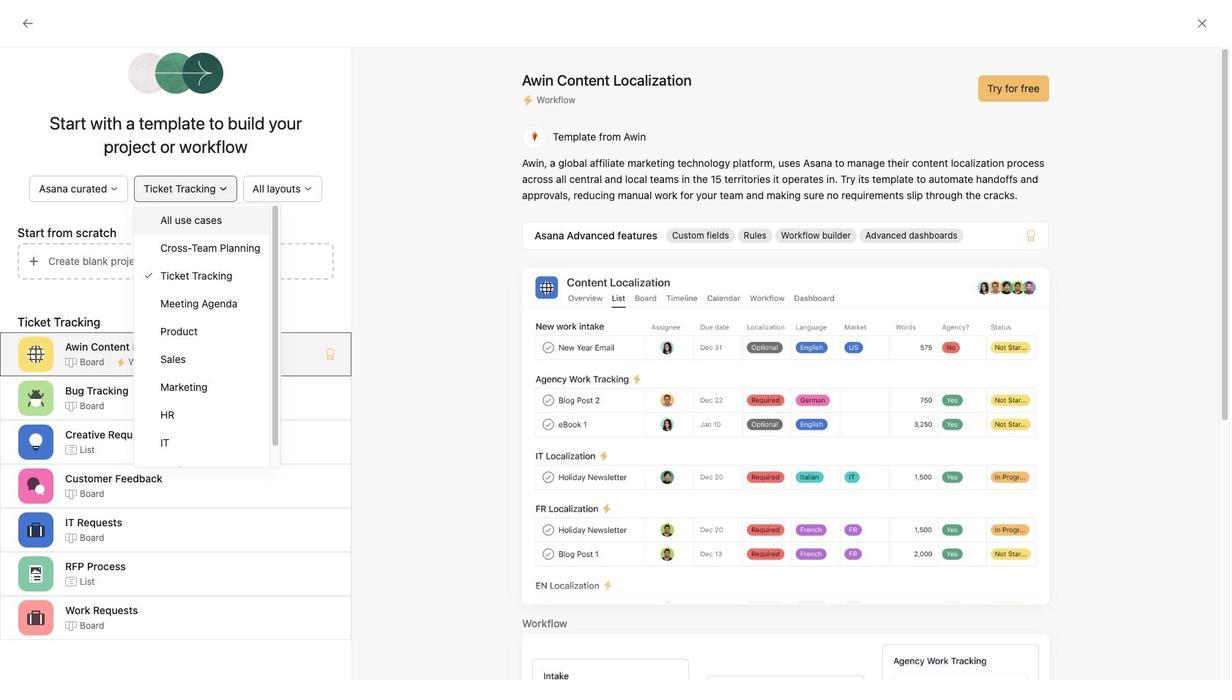 Task type: locate. For each thing, give the bounding box(es) containing it.
1 vertical spatial mark complete checkbox
[[274, 418, 291, 435]]

mark complete image
[[274, 312, 291, 330], [274, 365, 291, 382]]

awin content localization image
[[27, 346, 45, 363]]

it requests image
[[27, 522, 45, 539]]

customer feedback image
[[27, 478, 45, 495]]

mark complete image
[[274, 338, 291, 356], [274, 391, 291, 409], [274, 418, 291, 435], [274, 444, 291, 461]]

Mark complete checkbox
[[274, 312, 291, 330], [274, 365, 291, 382], [274, 391, 291, 409], [274, 444, 291, 461]]

0 vertical spatial mark complete image
[[274, 312, 291, 330]]

2 mark complete image from the top
[[274, 391, 291, 409]]

1 mark complete image from the top
[[274, 312, 291, 330]]

2 mark complete image from the top
[[274, 365, 291, 382]]

work requests image
[[27, 609, 45, 627]]

3 mark complete checkbox from the top
[[274, 391, 291, 409]]

insights element
[[0, 133, 176, 233]]

Mark complete checkbox
[[274, 338, 291, 356], [274, 418, 291, 435]]

starred element
[[0, 233, 176, 309]]

0 vertical spatial mark complete checkbox
[[274, 338, 291, 356]]

add profile photo image
[[277, 218, 312, 253]]

1 mark complete image from the top
[[274, 338, 291, 356]]

1 mark complete checkbox from the top
[[274, 338, 291, 356]]

list item
[[722, 253, 921, 298], [259, 308, 692, 334], [259, 334, 692, 360], [259, 360, 692, 387], [259, 387, 692, 413], [259, 413, 692, 439]]

line_and_symbols image
[[935, 320, 953, 337]]

2 mark complete checkbox from the top
[[274, 418, 291, 435]]

projects element
[[0, 309, 176, 409]]

1 mark complete checkbox from the top
[[274, 312, 291, 330]]

radio item
[[134, 207, 269, 234]]

board image
[[737, 320, 754, 337]]

1 vertical spatial mark complete image
[[274, 365, 291, 382]]

go back image
[[22, 18, 34, 29]]

global element
[[0, 36, 176, 124]]



Task type: describe. For each thing, give the bounding box(es) containing it.
hide sidebar image
[[19, 12, 31, 23]]

4 mark complete image from the top
[[274, 444, 291, 461]]

mark complete image for fourth mark complete checkbox from the bottom of the page
[[274, 312, 291, 330]]

3 mark complete image from the top
[[274, 418, 291, 435]]

board image
[[737, 372, 754, 390]]

creative requests image
[[27, 434, 45, 451]]

bug tracking image
[[27, 390, 45, 407]]

4 mark complete checkbox from the top
[[274, 444, 291, 461]]

rfp process image
[[27, 565, 45, 583]]

close image
[[1197, 18, 1209, 29]]

mark complete image for second mark complete checkbox from the top
[[274, 365, 291, 382]]

2 mark complete checkbox from the top
[[274, 365, 291, 382]]

teams element
[[0, 409, 176, 461]]



Task type: vqa. For each thing, say whether or not it's contained in the screenshot.
second Mark complete image from the top of the page
yes



